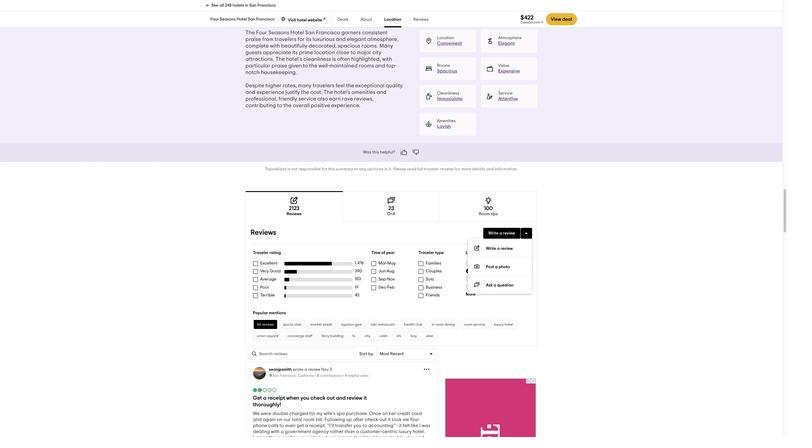 Task type: locate. For each thing, give the bounding box(es) containing it.
1 horizontal spatial its
[[306, 37, 312, 42]]

cost.
[[310, 90, 323, 95]]

write a review down tips
[[488, 232, 515, 236]]

even
[[285, 424, 296, 429]]

city right the fs button
[[364, 335, 370, 338]]

time
[[371, 251, 381, 255]]

traveler up families
[[419, 251, 434, 255]]

luxury down felt on the right of page
[[399, 430, 412, 435]]

on left our
[[277, 418, 282, 423]]

0 vertical spatial is
[[332, 57, 336, 62]]

hotel's up given
[[286, 57, 302, 62]]

san inside the four seasons hotel san francisco garners consistent praise from travelers for its luxurious and elegant atmosphere, complete with beautifully decorated, spacious rooms. many guests appreciate its prime location close to major city attractions. the hotel's cleanliness is often highlighted, with particular praise given to the well-maintained rooms and top- notch housekeeping. despite higher rates, many travelers feel the exceptional quality and experience justify the cost. the hotel's amenities and professional, friendly service also earn rave reviews, contributing to the overall positive experience.
[[305, 30, 315, 36]]

2 traveler from the left
[[419, 251, 434, 255]]

1 traveler from the left
[[253, 251, 269, 255]]

for inside we were double charged for my wife's spa purchase. once on her credit card and again on our total room bill. following up after check-out it took me four phone calls to even get a receipt. "i'll transfer you to accounting" - it felt like i was dealing with a government agency rather than a customer-centric luxury hotel. later after providing receipts to demonstrate that i had been double cha
[[309, 412, 316, 417]]

uber
[[426, 335, 434, 338]]

0 vertical spatial out
[[327, 396, 335, 402]]

0 vertical spatial reviews
[[413, 17, 429, 22]]

write a review link
[[483, 228, 520, 239], [468, 239, 532, 258]]

1 vertical spatial in
[[385, 167, 388, 172]]

and up spa
[[336, 396, 346, 402]]

in left it.
[[385, 167, 388, 172]]

equinox
[[341, 323, 354, 327]]

1 horizontal spatial location
[[437, 36, 454, 40]]

hotel
[[297, 18, 307, 22], [505, 323, 513, 327]]

four up the from at the top of page
[[256, 30, 267, 36]]

1 vertical spatial location
[[437, 36, 454, 40]]

is left "not"
[[288, 167, 290, 172]]

1 horizontal spatial nov
[[387, 278, 395, 282]]

0 horizontal spatial out
[[327, 396, 335, 402]]

1 horizontal spatial you
[[354, 424, 362, 429]]

0 horizontal spatial hotel
[[237, 17, 247, 21]]

0 vertical spatial you
[[301, 396, 309, 402]]

charged
[[289, 412, 308, 417]]

write down tips
[[488, 232, 499, 236]]

0 vertical spatial city
[[373, 50, 382, 56]]

0 vertical spatial location
[[384, 17, 401, 22]]

0 vertical spatial four
[[211, 17, 219, 21]]

type
[[435, 251, 444, 255]]

double down centric
[[389, 436, 404, 438]]

all down popular
[[257, 323, 261, 327]]

major
[[357, 50, 371, 56]]

you right when
[[301, 396, 309, 402]]

city inside city button
[[364, 335, 370, 338]]

1 horizontal spatial seasons
[[268, 30, 289, 36]]

out right check
[[327, 396, 335, 402]]

search image
[[251, 351, 257, 358]]

2123
[[289, 206, 300, 212]]

ferry building
[[322, 335, 344, 338]]

room up get
[[303, 418, 315, 423]]

the up also
[[324, 90, 333, 95]]

1 horizontal spatial hotel
[[505, 323, 513, 327]]

1 horizontal spatial praise
[[272, 63, 287, 69]]

2 horizontal spatial in
[[432, 323, 435, 327]]

summary right this in the left top of the page
[[256, 4, 275, 9]]

248
[[225, 3, 232, 8]]

travelers up cost.
[[313, 83, 335, 89]]

my
[[317, 412, 323, 417]]

card
[[412, 412, 422, 417]]

in right hotels
[[245, 3, 248, 8]]

0 vertical spatial praise
[[246, 37, 261, 42]]

write a review link down tips
[[483, 228, 520, 239]]

reviews inside button
[[262, 323, 274, 327]]

city down rooms.
[[373, 50, 382, 56]]

english up about
[[362, 4, 377, 9]]

for inside the four seasons hotel san francisco garners consistent praise from travelers for its luxurious and elegant atmosphere, complete with beautifully decorated, spacious rooms. many guests appreciate its prime location close to major city attractions. the hotel's cleanliness is often highlighted, with particular praise given to the well-maintained rooms and top- notch housekeeping. despite higher rates, many travelers feel the exceptional quality and experience justify the cost. the hotel's amenities and professional, friendly service also earn rave reviews, contributing to the overall positive experience.
[[298, 37, 305, 42]]

hotel inside button
[[505, 323, 513, 327]]

1 vertical spatial reviews
[[262, 323, 274, 327]]

you inside get a receipt when you check out and review it thoroughly!
[[301, 396, 309, 402]]

room
[[479, 212, 490, 217]]

location up convenient
[[437, 36, 454, 40]]

reviews
[[440, 167, 454, 172], [262, 323, 274, 327]]

hotel up beautifully
[[291, 30, 304, 36]]

1 vertical spatial out
[[380, 418, 387, 423]]

hotels
[[233, 3, 244, 8]]

reviews up union square button
[[262, 323, 274, 327]]

2 vertical spatial reviews
[[251, 229, 276, 237]]

and down despite
[[246, 90, 255, 95]]

room left dining
[[435, 323, 444, 327]]

with up appreciate
[[270, 43, 280, 49]]

traveler for traveler rating
[[253, 251, 269, 255]]

hotel down see all 248 hotels in san francisco "link"
[[237, 17, 247, 21]]

service inside the four seasons hotel san francisco garners consistent praise from travelers for its luxurious and elegant atmosphere, complete with beautifully decorated, spacious rooms. many guests appreciate its prime location close to major city attractions. the hotel's cleanliness is often highlighted, with particular praise given to the well-maintained rooms and top- notch housekeeping. despite higher rates, many travelers feel the exceptional quality and experience justify the cost. the hotel's amenities and professional, friendly service also earn rave reviews, contributing to the overall positive experience.
[[299, 97, 316, 102]]

service left luxury hotel button at the bottom of page
[[473, 323, 485, 327]]

its down beautifully
[[292, 50, 298, 56]]

the
[[246, 30, 255, 36], [276, 57, 285, 62], [324, 90, 333, 95]]

close
[[336, 50, 350, 56]]

with up top- at the top of page
[[382, 57, 392, 62]]

four down see
[[211, 17, 219, 21]]

the down appreciate
[[276, 57, 285, 62]]

francisco up the from at the top of page
[[256, 17, 275, 21]]

and
[[336, 37, 346, 42], [375, 63, 385, 69], [246, 90, 255, 95], [377, 90, 387, 95], [486, 167, 494, 172], [336, 396, 346, 402], [253, 418, 262, 423]]

1 horizontal spatial four
[[256, 30, 267, 36]]

sfo
[[397, 335, 402, 338]]

0 horizontal spatial city
[[364, 335, 370, 338]]

for up beautifully
[[298, 37, 305, 42]]

club right sports
[[294, 323, 301, 327]]

service
[[299, 97, 316, 102], [473, 323, 485, 327]]

0 vertical spatial was
[[276, 4, 285, 9]]

experience
[[257, 90, 284, 95]]

feb
[[387, 286, 395, 290]]

to down agency
[[319, 436, 323, 438]]

san down this in the left top of the page
[[248, 17, 255, 21]]

0 vertical spatial hotel
[[297, 18, 307, 22]]

double up our
[[273, 412, 288, 417]]

luxury hotel button
[[491, 320, 517, 329]]

1 club from the left
[[294, 323, 301, 327]]

mkt restaurant
[[371, 323, 395, 327]]

average
[[260, 278, 277, 282]]

0 horizontal spatial luxury
[[399, 430, 412, 435]]

0 horizontal spatial english
[[362, 4, 377, 9]]

0 horizontal spatial travelers
[[275, 37, 297, 42]]

0 vertical spatial hotel's
[[286, 57, 302, 62]]

amenities lavish
[[437, 119, 456, 129]]

reviews right traveler
[[440, 167, 454, 172]]

was left created
[[276, 4, 285, 9]]

1 horizontal spatial hotel's
[[334, 90, 350, 95]]

to down spacious
[[351, 50, 356, 56]]

it right -
[[399, 424, 402, 429]]

0 horizontal spatial traveler
[[253, 251, 269, 255]]

is left often
[[332, 57, 336, 62]]

0 horizontal spatial hotel's
[[286, 57, 302, 62]]

luxury hotel
[[494, 323, 513, 327]]

and down we
[[253, 418, 262, 423]]

1 vertical spatial )
[[511, 285, 512, 289]]

0 horizontal spatial is
[[288, 167, 290, 172]]

location for location
[[384, 17, 401, 22]]

sep-
[[379, 278, 387, 282]]

please
[[393, 167, 406, 172]]

about
[[361, 17, 372, 22]]

most recent
[[380, 352, 404, 357]]

1 vertical spatial city
[[364, 335, 370, 338]]

room inside 'button'
[[435, 323, 444, 327]]

this right was
[[372, 150, 379, 155]]

aug
[[387, 270, 395, 274]]

spa
[[337, 412, 345, 417]]

all down the language
[[473, 261, 478, 266]]

this right responsible
[[328, 167, 335, 172]]

(
[[501, 261, 502, 266], [488, 269, 489, 273], [503, 285, 504, 289]]

deals
[[338, 17, 349, 22]]

1 horizontal spatial city
[[373, 50, 382, 56]]

1 horizontal spatial reviews
[[440, 167, 454, 172]]

sep-nov
[[379, 278, 395, 282]]

and left top- at the top of page
[[375, 63, 385, 69]]

rooms
[[359, 63, 374, 69]]

1 vertical spatial this
[[328, 167, 335, 172]]

club right health
[[415, 323, 423, 327]]

out inside get a receipt when you check out and review it thoroughly!
[[327, 396, 335, 402]]

0 horizontal spatial reviews
[[262, 323, 274, 327]]

uber button
[[423, 332, 437, 341]]

from
[[262, 37, 274, 42]]

"i'll
[[327, 424, 334, 429]]

san right hotels
[[249, 3, 257, 8]]

0 horizontal spatial all
[[257, 323, 261, 327]]

amenities
[[437, 119, 456, 123]]

you up 'than'
[[354, 424, 362, 429]]

bay button
[[407, 332, 420, 341]]

write a review link up the 2,123
[[468, 239, 532, 258]]

and up spacious
[[336, 37, 346, 42]]

1 vertical spatial on
[[382, 412, 388, 417]]

review inside get a receipt when you check out and review it thoroughly!
[[347, 396, 363, 402]]

1 vertical spatial san
[[248, 17, 255, 21]]

all for all languages ( 2,123
[[473, 261, 478, 266]]

0 vertical spatial write a review link
[[483, 228, 520, 239]]

and down exceptional at the left top of the page
[[377, 90, 387, 95]]

i left "had"
[[364, 436, 365, 438]]

0 horizontal spatial service
[[299, 97, 316, 102]]

elegant
[[347, 37, 366, 42]]

luxury inside we were double charged for my wife's spa purchase. once on her credit card and again on our total room bill. following up after check-out it took me four phone calls to even get a receipt. "i'll transfer you to accounting" - it felt like i was dealing with a government agency rather than a customer-centric luxury hotel. later after providing receipts to demonstrate that i had been double cha
[[399, 430, 412, 435]]

gym
[[355, 323, 362, 327]]

0 vertical spatial reviews
[[440, 167, 454, 172]]

0 vertical spatial (
[[501, 261, 502, 266]]

spacious
[[338, 43, 361, 49]]

elegant
[[498, 41, 515, 46]]

1 horizontal spatial it
[[388, 418, 391, 423]]

0 vertical spatial francisco
[[258, 3, 276, 8]]

1 horizontal spatial out
[[380, 418, 387, 423]]

luxury
[[494, 323, 504, 327], [399, 430, 412, 435]]

well-
[[319, 63, 330, 69]]

purchase.
[[346, 412, 368, 417]]

1 horizontal spatial in
[[385, 167, 388, 172]]

was up hotel.
[[422, 424, 430, 429]]

for left my
[[309, 412, 316, 417]]

) right post
[[498, 269, 499, 273]]

was
[[363, 150, 371, 155]]

traveler rating
[[253, 251, 281, 255]]

1 horizontal spatial this
[[372, 150, 379, 155]]

0 vertical spatial summary
[[256, 4, 275, 9]]

write a review up the 2,123
[[486, 247, 513, 251]]

0 vertical spatial travelers
[[275, 37, 297, 42]]

0 horizontal spatial praise
[[246, 37, 261, 42]]

agency
[[312, 430, 329, 435]]

fs
[[353, 335, 355, 338]]

out up accounting"
[[380, 418, 387, 423]]

nov left the 3
[[321, 368, 329, 372]]

write up all languages ( 2,123
[[486, 247, 496, 251]]

2 horizontal spatial the
[[324, 90, 333, 95]]

valet
[[379, 335, 388, 338]]

0 horizontal spatial was
[[276, 4, 285, 9]]

1 horizontal spatial after
[[353, 418, 364, 423]]

building
[[330, 335, 344, 338]]

1 vertical spatial luxury
[[399, 430, 412, 435]]

equinox gym
[[341, 323, 362, 327]]

in up uber
[[432, 323, 435, 327]]

location inside location convenient
[[437, 36, 454, 40]]

francisco right this in the left top of the page
[[258, 3, 276, 8]]

0 horizontal spatial you
[[301, 396, 309, 402]]

is inside the four seasons hotel san francisco garners consistent praise from travelers for its luxurious and elegant atmosphere, complete with beautifully decorated, spacious rooms. many guests appreciate its prime location close to major city attractions. the hotel's cleanliness is often highlighted, with particular praise given to the well-maintained rooms and top- notch housekeeping. despite higher rates, many travelers feel the exceptional quality and experience justify the cost. the hotel's amenities and professional, friendly service also earn rave reviews, contributing to the overall positive experience.
[[332, 57, 336, 62]]

service up overall
[[299, 97, 316, 102]]

2 horizontal spatial room
[[464, 323, 473, 327]]

it up 'purchase.'
[[364, 396, 367, 402]]

1 horizontal spatial room
[[435, 323, 444, 327]]

2 club from the left
[[415, 323, 423, 327]]

nov up feb
[[387, 278, 395, 282]]

0 vertical spatial seasons
[[220, 17, 236, 21]]

the up complete
[[246, 30, 255, 36]]

see all 248 hotels in san francisco
[[211, 3, 276, 8]]

top-
[[386, 63, 397, 69]]

2 vertical spatial on
[[277, 418, 282, 423]]

city button
[[361, 332, 374, 341]]

of
[[381, 251, 385, 255]]

square
[[267, 335, 278, 338]]

seasons inside the four seasons hotel san francisco garners consistent praise from travelers for its luxurious and elegant atmosphere, complete with beautifully decorated, spacious rooms. many guests appreciate its prime location close to major city attractions. the hotel's cleanliness is often highlighted, with particular praise given to the well-maintained rooms and top- notch housekeeping. despite higher rates, many travelers feel the exceptional quality and experience justify the cost. the hotel's amenities and professional, friendly service also earn rave reviews, contributing to the overall positive experience.
[[268, 30, 289, 36]]

once
[[369, 412, 381, 417]]

any
[[359, 167, 366, 172]]

providing
[[278, 436, 299, 438]]

on left 25
[[333, 4, 339, 9]]

based
[[318, 4, 332, 9]]

praise up complete
[[246, 37, 261, 42]]

complete
[[246, 43, 269, 49]]

city inside the four seasons hotel san francisco garners consistent praise from travelers for its luxurious and elegant atmosphere, complete with beautifully decorated, spacious rooms. many guests appreciate its prime location close to major city attractions. the hotel's cleanliness is often highlighted, with particular praise given to the well-maintained rooms and top- notch housekeeping. despite higher rates, many travelers feel the exceptional quality and experience justify the cost. the hotel's amenities and professional, friendly service also earn rave reviews, contributing to the overall positive experience.
[[373, 50, 382, 56]]

1 vertical spatial hotel
[[291, 30, 304, 36]]

most
[[380, 352, 389, 357]]

1 horizontal spatial )
[[511, 285, 512, 289]]

her
[[389, 412, 396, 417]]

hotel for visit
[[297, 18, 307, 22]]

0 vertical spatial after
[[353, 418, 364, 423]]

after down calls
[[266, 436, 277, 438]]

very
[[260, 270, 269, 274]]

1 vertical spatial write a review link
[[468, 239, 532, 258]]

it inside get a receipt when you check out and review it thoroughly!
[[364, 396, 367, 402]]

summary
[[256, 4, 275, 9], [336, 167, 353, 172]]

than
[[345, 430, 355, 435]]

room inside button
[[464, 323, 473, 327]]

double
[[273, 412, 288, 417], [389, 436, 404, 438]]

) right (trad.)
[[511, 285, 512, 289]]

luxury right room service button
[[494, 323, 504, 327]]

1 horizontal spatial all
[[473, 261, 478, 266]]

location down reviews.
[[384, 17, 401, 22]]

2 vertical spatial francisco
[[316, 30, 340, 36]]

sports
[[283, 323, 293, 327]]

for right responsible
[[322, 167, 327, 172]]

0 horizontal spatial after
[[266, 436, 277, 438]]

2 vertical spatial it
[[399, 424, 402, 429]]

it.
[[389, 167, 392, 172]]

0 horizontal spatial location
[[384, 17, 401, 22]]

1 vertical spatial its
[[292, 50, 298, 56]]

0 vertical spatial the
[[246, 30, 255, 36]]

english down languages
[[473, 269, 487, 273]]

seasons down '248'
[[220, 17, 236, 21]]

1 vertical spatial service
[[473, 323, 485, 327]]

1,975
[[489, 269, 498, 273]]

room right dining
[[464, 323, 473, 327]]

praise up 'housekeeping.' at the left top of page
[[272, 63, 287, 69]]

0 horizontal spatial i
[[364, 436, 365, 438]]

on left her
[[382, 412, 388, 417]]

2 horizontal spatial it
[[399, 424, 402, 429]]

club
[[294, 323, 301, 327], [415, 323, 423, 327]]

reviews
[[413, 17, 429, 22], [287, 212, 302, 217], [251, 229, 276, 237]]

23
[[388, 206, 394, 212]]

hotel's down feel
[[334, 90, 350, 95]]

with down calls
[[271, 430, 280, 435]]

me
[[403, 418, 409, 423]]

travelers up beautifully
[[275, 37, 297, 42]]

all inside button
[[257, 323, 261, 327]]

contributing
[[246, 103, 276, 109]]

location
[[384, 17, 401, 22], [437, 36, 454, 40]]

francisco up luxurious
[[316, 30, 340, 36]]

for left more
[[455, 167, 461, 172]]

get
[[297, 424, 304, 429]]

after down 'purchase.'
[[353, 418, 364, 423]]

is
[[332, 57, 336, 62], [288, 167, 290, 172]]

1 vertical spatial hotel
[[505, 323, 513, 327]]

( for languages
[[501, 261, 502, 266]]

1 vertical spatial seasons
[[268, 30, 289, 36]]

1 horizontal spatial was
[[422, 424, 430, 429]]

it down her
[[388, 418, 391, 423]]

san down visit hotel website
[[305, 30, 315, 36]]

0 horizontal spatial double
[[273, 412, 288, 417]]

0 horizontal spatial hotel
[[297, 18, 307, 22]]

0 vertical spatial luxury
[[494, 323, 504, 327]]

1 vertical spatial travelers
[[313, 83, 335, 89]]

i right "like"
[[419, 424, 421, 429]]

1 horizontal spatial traveler
[[419, 251, 434, 255]]

1 vertical spatial four
[[256, 30, 267, 36]]

the four seasons hotel san francisco garners consistent praise from travelers for its luxurious and elegant atmosphere, complete with beautifully decorated, spacious rooms. many guests appreciate its prime location close to major city attractions. the hotel's cleanliness is often highlighted, with particular praise given to the well-maintained rooms and top- notch housekeeping. despite higher rates, many travelers feel the exceptional quality and experience justify the cost. the hotel's amenities and professional, friendly service also earn rave reviews, contributing to the overall positive experience.
[[246, 30, 404, 109]]

advertisement region
[[445, 379, 536, 438]]



Task type: describe. For each thing, give the bounding box(es) containing it.
1 horizontal spatial the
[[276, 57, 285, 62]]

a inside get a receipt when you check out and review it thoroughly!
[[263, 396, 267, 402]]

1 vertical spatial is
[[288, 167, 290, 172]]

1 vertical spatial praise
[[272, 63, 287, 69]]

the down many
[[301, 90, 309, 95]]

in room dining
[[432, 323, 455, 327]]

garners
[[342, 30, 361, 36]]

transfer
[[335, 424, 353, 429]]

1 vertical spatial nov
[[321, 368, 329, 372]]

Search search field
[[259, 352, 303, 357]]

0 horizontal spatial four
[[211, 17, 219, 21]]

all languages ( 2,123
[[473, 261, 511, 266]]

hotel inside the four seasons hotel san francisco garners consistent praise from travelers for its luxurious and elegant atmosphere, complete with beautifully decorated, spacious rooms. many guests appreciate its prime location close to major city attractions. the hotel's cleanliness is often highlighted, with particular praise given to the well-maintained rooms and top- notch housekeeping. despite higher rates, many travelers feel the exceptional quality and experience justify the cost. the hotel's amenities and professional, friendly service also earn rave reviews, contributing to the overall positive experience.
[[291, 30, 304, 36]]

took
[[392, 418, 402, 423]]

helpful?
[[380, 150, 395, 155]]

the down friendly
[[284, 103, 292, 109]]

felt
[[403, 424, 410, 429]]

rating
[[270, 251, 281, 255]]

bill.
[[316, 418, 323, 423]]

feel
[[336, 83, 345, 89]]

2,123
[[502, 261, 511, 266]]

may
[[388, 262, 396, 266]]

hotel for luxury
[[505, 323, 513, 327]]

cleanliness immaculate
[[437, 91, 463, 101]]

1 vertical spatial after
[[266, 436, 277, 438]]

cleanliness
[[437, 91, 459, 96]]

more
[[466, 293, 476, 297]]

expedia.com
[[521, 21, 540, 24]]

q+a
[[387, 212, 395, 217]]

often
[[337, 57, 350, 62]]

0 vertical spatial its
[[306, 37, 312, 42]]

reviews,
[[354, 97, 374, 102]]

chinese
[[473, 285, 489, 289]]

helpful
[[348, 374, 359, 378]]

all for all reviews
[[257, 323, 261, 327]]

1 vertical spatial write a review
[[486, 247, 513, 251]]

concierge staff button
[[284, 332, 316, 341]]

consistent
[[362, 30, 388, 36]]

2 vertical spatial the
[[324, 90, 333, 95]]

housekeeping.
[[261, 70, 297, 75]]

post
[[486, 265, 494, 270]]

overall
[[293, 103, 310, 109]]

room service button
[[461, 320, 489, 329]]

to down our
[[280, 424, 284, 429]]

service
[[498, 91, 513, 96]]

0 horizontal spatial seasons
[[220, 17, 236, 21]]

thoroughly!
[[253, 403, 281, 408]]

families
[[426, 262, 441, 266]]

service attentive
[[498, 91, 518, 101]]

8 contributions 4 helpful votes
[[317, 374, 369, 378]]

location for location convenient
[[437, 36, 454, 40]]

0 vertical spatial write a review
[[488, 232, 515, 236]]

by
[[305, 4, 310, 9]]

0 vertical spatial with
[[270, 43, 280, 49]]

0 vertical spatial double
[[273, 412, 288, 417]]

this
[[246, 4, 254, 9]]

all reviews button
[[254, 320, 277, 329]]

$422
[[521, 15, 534, 21]]

0 vertical spatial i
[[419, 424, 421, 429]]

2123 reviews
[[287, 206, 302, 217]]

decorated,
[[309, 43, 337, 49]]

traveler type
[[419, 251, 444, 255]]

responsible
[[299, 167, 321, 172]]

was inside we were double charged for my wife's spa purchase. once on her credit card and again on our total room bill. following up after check-out it took me four phone calls to even get a receipt. "i'll transfer you to accounting" - it felt like i was dealing with a government agency rather than a customer-centric luxury hotel. later after providing receipts to demonstrate that i had been double cha
[[422, 424, 430, 429]]

like
[[411, 424, 418, 429]]

ferry
[[322, 335, 329, 338]]

0 horizontal spatial its
[[292, 50, 298, 56]]

( for (trad.)
[[503, 285, 504, 289]]

to right given
[[303, 63, 308, 69]]

read
[[407, 167, 416, 172]]

particular
[[246, 63, 270, 69]]

not
[[291, 167, 298, 172]]

the right feel
[[346, 83, 354, 89]]

service inside button
[[473, 323, 485, 327]]

more
[[461, 167, 471, 172]]

room service
[[464, 323, 485, 327]]

positive
[[311, 103, 330, 109]]

jun-
[[379, 270, 387, 274]]

to up customer-
[[363, 424, 367, 429]]

votes
[[360, 374, 369, 378]]

0 vertical spatial hotel
[[237, 17, 247, 21]]

1 vertical spatial with
[[382, 57, 392, 62]]

reviews.
[[378, 4, 396, 9]]

and inside we were double charged for my wife's spa purchase. once on her credit card and again on our total room bill. following up after check-out it took me four phone calls to even get a receipt. "i'll transfer you to accounting" - it felt like i was dealing with a government agency rather than a customer-centric luxury hotel. later after providing receipts to demonstrate that i had been double cha
[[253, 418, 262, 423]]

1 vertical spatial hotel's
[[334, 90, 350, 95]]

seanjpsmith wrote a review nov 3
[[269, 368, 332, 372]]

rave
[[342, 97, 353, 102]]

and right details
[[486, 167, 494, 172]]

valet button
[[376, 332, 391, 341]]

25
[[340, 4, 345, 9]]

0 vertical spatial this
[[372, 150, 379, 155]]

all
[[219, 3, 224, 8]]

you inside we were double charged for my wife's spa purchase. once on her credit card and again on our total room bill. following up after check-out it took me four phone calls to even get a receipt. "i'll transfer you to accounting" - it felt like i was dealing with a government agency rather than a customer-centric luxury hotel. later after providing receipts to demonstrate that i had been double cha
[[354, 424, 362, 429]]

atmosphere
[[498, 36, 522, 40]]

again
[[263, 418, 276, 423]]

room inside we were double charged for my wife's spa purchase. once on her credit card and again on our total room bill. following up after check-out it took me four phone calls to even get a receipt. "i'll transfer you to accounting" - it felt like i was dealing with a government agency rather than a customer-centric luxury hotel. later after providing receipts to demonstrate that i had been double cha
[[303, 418, 315, 423]]

that
[[354, 436, 363, 438]]

terrible
[[260, 294, 275, 298]]

four
[[410, 418, 419, 423]]

1 vertical spatial reviews
[[287, 212, 302, 217]]

traveler for traveler type
[[419, 251, 434, 255]]

and inside get a receipt when you check out and review it thoroughly!
[[336, 396, 346, 402]]

-
[[397, 424, 398, 429]]

traveler
[[424, 167, 439, 172]]

language
[[466, 251, 485, 255]]

francisco inside see all 248 hotels in san francisco "link"
[[258, 3, 276, 8]]

also
[[318, 97, 328, 102]]

2 horizontal spatial on
[[382, 412, 388, 417]]

visit hotel website
[[288, 18, 322, 22]]

0 horizontal spatial reviews
[[251, 229, 276, 237]]

in inside 'button'
[[432, 323, 435, 327]]

photo
[[499, 265, 510, 270]]

government
[[285, 430, 311, 435]]

0 vertical spatial write
[[488, 232, 499, 236]]

higher
[[266, 83, 282, 89]]

quality
[[386, 83, 403, 89]]

spacious
[[437, 69, 457, 74]]

four inside the four seasons hotel san francisco garners consistent praise from travelers for its luxurious and elegant atmosphere, complete with beautifully decorated, spacious rooms. many guests appreciate its prime location close to major city attractions. the hotel's cleanliness is often highlighted, with particular praise given to the well-maintained rooms and top- notch housekeeping. despite higher rates, many travelers feel the exceptional quality and experience justify the cost. the hotel's amenities and professional, friendly service also earn rave reviews, contributing to the overall positive experience.
[[256, 30, 267, 36]]

1 vertical spatial (
[[488, 269, 489, 273]]

1 horizontal spatial on
[[333, 4, 339, 9]]

many
[[298, 83, 312, 89]]

information.
[[495, 167, 518, 172]]

0 horizontal spatial )
[[498, 269, 499, 273]]

appreciate
[[263, 50, 291, 56]]

san inside "link"
[[249, 3, 257, 8]]

mar-
[[379, 262, 388, 266]]

1 vertical spatial summary
[[336, 167, 353, 172]]

0 horizontal spatial summary
[[256, 4, 275, 9]]

question
[[497, 284, 514, 288]]

3
[[330, 368, 332, 372]]

1 vertical spatial write
[[486, 247, 496, 251]]

1 vertical spatial it
[[388, 418, 391, 423]]

165
[[504, 285, 511, 289]]

club for sports club
[[294, 323, 301, 327]]

very good
[[260, 270, 281, 274]]

been
[[376, 436, 388, 438]]

with inside we were double charged for my wife's spa purchase. once on her credit card and again on our total room bill. following up after check-out it took me four phone calls to even get a receipt. "i'll transfer you to accounting" - it felt like i was dealing with a government agency rather than a customer-centric luxury hotel. later after providing receipts to demonstrate that i had been double cha
[[271, 430, 280, 435]]

in inside "link"
[[245, 3, 248, 8]]

francisco inside the four seasons hotel san francisco garners consistent praise from travelers for its luxurious and elegant atmosphere, complete with beautifully decorated, spacious rooms. many guests appreciate its prime location close to major city attractions. the hotel's cleanliness is often highlighted, with particular praise given to the well-maintained rooms and top- notch housekeeping. despite higher rates, many travelers feel the exceptional quality and experience justify the cost. the hotel's amenities and professional, friendly service also earn rave reviews, contributing to the overall positive experience.
[[316, 30, 340, 36]]

out inside we were double charged for my wife's spa purchase. once on her credit card and again on our total room bill. following up after check-out it took me four phone calls to even get a receipt. "i'll transfer you to accounting" - it felt like i was dealing with a government agency rather than a customer-centric luxury hotel. later after providing receipts to demonstrate that i had been double cha
[[380, 418, 387, 423]]

0 horizontal spatial the
[[246, 30, 255, 36]]

view deal button
[[546, 13, 577, 25]]

exceptional
[[355, 83, 385, 89]]

four seasons hotel san francisco
[[211, 17, 275, 21]]

we were double charged for my wife's spa purchase. once on her credit card and again on our total room bill. following up after check-out it took me four phone calls to even get a receipt. "i'll transfer you to accounting" - it felt like i was dealing with a government agency rather than a customer-centric luxury hotel. later after providing receipts to demonstrate that i had been double cha
[[253, 412, 430, 438]]

the down cleanliness
[[309, 63, 317, 69]]

wife's
[[324, 412, 336, 417]]

1 horizontal spatial double
[[389, 436, 404, 438]]

location
[[314, 50, 335, 56]]

61
[[355, 285, 359, 290]]

1 vertical spatial francisco
[[256, 17, 275, 21]]

luxury inside button
[[494, 323, 504, 327]]

1 vertical spatial english
[[473, 269, 487, 273]]

to down friendly
[[277, 103, 282, 109]]

153
[[355, 277, 361, 282]]

club for health club
[[415, 323, 423, 327]]

sort
[[359, 352, 367, 357]]



Task type: vqa. For each thing, say whether or not it's contained in the screenshot.
receipt.
yes



